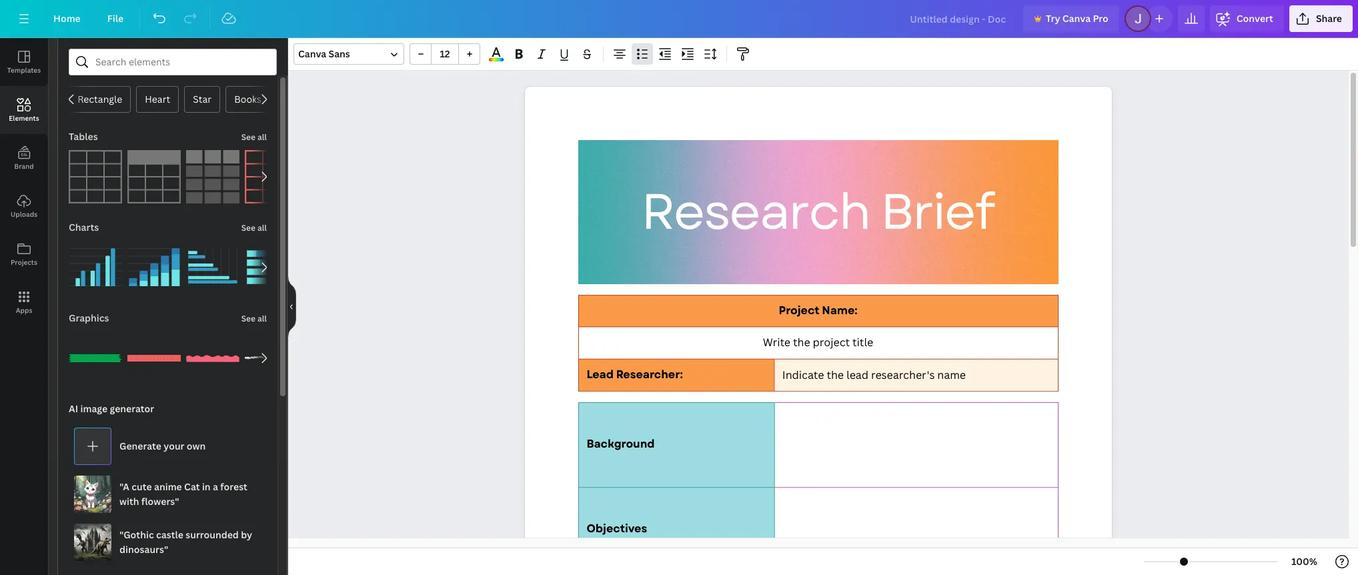 Task type: vqa. For each thing, say whether or not it's contained in the screenshot.
The See All "BUTTON"
yes



Task type: describe. For each thing, give the bounding box(es) containing it.
own
[[187, 440, 206, 452]]

image
[[80, 402, 108, 415]]

with
[[119, 495, 139, 508]]

canva sans button
[[294, 43, 404, 65]]

templates button
[[0, 38, 48, 86]]

all for graphics
[[257, 313, 267, 324]]

see all button for charts
[[240, 214, 268, 241]]

100% button
[[1283, 551, 1326, 572]]

star
[[193, 93, 212, 105]]

home link
[[43, 5, 91, 32]]

1 add this table to the canvas image from the left
[[69, 150, 122, 203]]

100%
[[1292, 555, 1318, 568]]

star button
[[184, 86, 220, 113]]

flowers"
[[141, 495, 179, 508]]

apps button
[[0, 278, 48, 326]]

ai image generator
[[69, 402, 154, 415]]

see all for graphics
[[241, 313, 267, 324]]

see for tables
[[241, 131, 256, 143]]

graphics button
[[67, 305, 110, 332]]

see for graphics
[[241, 313, 256, 324]]

hide image
[[288, 275, 296, 339]]

heart
[[145, 93, 170, 105]]

cute
[[132, 480, 152, 493]]

charts
[[69, 221, 99, 234]]

"a cute anime cat in a forest with flowers"
[[119, 480, 247, 508]]

elements
[[9, 113, 39, 123]]

books button
[[226, 86, 270, 113]]

main menu bar
[[0, 0, 1358, 38]]

heart button
[[136, 86, 179, 113]]

– – number field
[[436, 47, 454, 60]]

share button
[[1290, 5, 1353, 32]]

surrounded
[[186, 528, 239, 541]]

Research Brief text field
[[525, 87, 1112, 575]]

try canva pro button
[[1023, 5, 1119, 32]]

generate
[[119, 440, 161, 452]]

forest
[[220, 480, 247, 493]]

see all button for graphics
[[240, 305, 268, 332]]

2 add this table to the canvas image from the left
[[127, 150, 181, 203]]

in
[[202, 480, 211, 493]]

generator
[[110, 402, 154, 415]]

"gothic
[[119, 528, 154, 541]]

convert button
[[1210, 5, 1284, 32]]

graphics
[[69, 312, 109, 324]]

sans
[[329, 47, 350, 60]]



Task type: locate. For each thing, give the bounding box(es) containing it.
see
[[241, 131, 256, 143], [241, 222, 256, 234], [241, 313, 256, 324]]

canva
[[1063, 12, 1091, 25], [298, 47, 326, 60]]

1 vertical spatial see all
[[241, 222, 267, 234]]

file button
[[97, 5, 134, 32]]

2 vertical spatial all
[[257, 313, 267, 324]]

books
[[234, 93, 262, 105]]

see all for tables
[[241, 131, 267, 143]]

all
[[257, 131, 267, 143], [257, 222, 267, 234], [257, 313, 267, 324]]

canva left sans
[[298, 47, 326, 60]]

0 vertical spatial canva
[[1063, 12, 1091, 25]]

see all
[[241, 131, 267, 143], [241, 222, 267, 234], [241, 313, 267, 324]]

home
[[53, 12, 81, 25]]

a
[[213, 480, 218, 493]]

1 vertical spatial see
[[241, 222, 256, 234]]

3 see all from the top
[[241, 313, 267, 324]]

2 all from the top
[[257, 222, 267, 234]]

3 add this table to the canvas image from the left
[[186, 150, 240, 203]]

0 vertical spatial see
[[241, 131, 256, 143]]

2 vertical spatial see
[[241, 313, 256, 324]]

generate your own
[[119, 440, 206, 452]]

convert
[[1237, 12, 1274, 25]]

2 see from the top
[[241, 222, 256, 234]]

add this table to the canvas image
[[69, 150, 122, 203], [127, 150, 181, 203], [186, 150, 240, 203], [245, 150, 298, 203]]

1 horizontal spatial canva
[[1063, 12, 1091, 25]]

templates
[[7, 65, 41, 75]]

3 see from the top
[[241, 313, 256, 324]]

torn paper banner with space for text image
[[245, 332, 298, 385]]

share
[[1316, 12, 1342, 25]]

1 see all button from the top
[[240, 123, 268, 150]]

projects
[[11, 258, 37, 267]]

dinosaurs"
[[119, 543, 168, 556]]

1 see all from the top
[[241, 131, 267, 143]]

ai
[[69, 402, 78, 415]]

3 all from the top
[[257, 313, 267, 324]]

Design title text field
[[900, 5, 1018, 32]]

projects button
[[0, 230, 48, 278]]

2 vertical spatial see all
[[241, 313, 267, 324]]

group
[[410, 43, 480, 65], [69, 233, 122, 294], [127, 233, 181, 294], [186, 233, 240, 294], [245, 241, 298, 294], [69, 324, 122, 385], [127, 332, 181, 385], [186, 332, 240, 385], [245, 332, 298, 385]]

2 see all button from the top
[[240, 214, 268, 241]]

see all button
[[240, 123, 268, 150], [240, 214, 268, 241], [240, 305, 268, 332]]

1 all from the top
[[257, 131, 267, 143]]

uploads
[[11, 209, 37, 219]]

1 vertical spatial canva
[[298, 47, 326, 60]]

"gothic castle surrounded by dinosaurs"
[[119, 528, 252, 556]]

brand button
[[0, 134, 48, 182]]

1 vertical spatial all
[[257, 222, 267, 234]]

uploads button
[[0, 182, 48, 230]]

tables button
[[67, 123, 99, 150]]

charts button
[[67, 214, 100, 241]]

by
[[241, 528, 252, 541]]

Search elements search field
[[95, 49, 250, 75]]

research
[[641, 176, 870, 248]]

try canva pro
[[1046, 12, 1109, 25]]

research brief
[[641, 176, 994, 248]]

2 vertical spatial see all button
[[240, 305, 268, 332]]

anime
[[154, 480, 182, 493]]

brief
[[880, 176, 994, 248]]

apps
[[16, 306, 32, 315]]

0 vertical spatial see all
[[241, 131, 267, 143]]

see all for charts
[[241, 222, 267, 234]]

color range image
[[489, 58, 504, 61]]

cat
[[184, 480, 200, 493]]

playful decorative wavy banner image
[[186, 332, 240, 385]]

elements button
[[0, 86, 48, 134]]

0 vertical spatial all
[[257, 131, 267, 143]]

rectangle button
[[69, 86, 131, 113]]

rectangle
[[78, 93, 122, 105]]

file
[[107, 12, 124, 25]]

3 see all button from the top
[[240, 305, 268, 332]]

0 vertical spatial see all button
[[240, 123, 268, 150]]

canva inside dropdown button
[[298, 47, 326, 60]]

canva inside button
[[1063, 12, 1091, 25]]

pro
[[1093, 12, 1109, 25]]

all for charts
[[257, 222, 267, 234]]

your
[[164, 440, 184, 452]]

1 vertical spatial see all button
[[240, 214, 268, 241]]

see for charts
[[241, 222, 256, 234]]

playful decorative ribbon banner image
[[69, 332, 122, 385]]

"a
[[119, 480, 129, 493]]

canva sans
[[298, 47, 350, 60]]

canva right the try
[[1063, 12, 1091, 25]]

0 horizontal spatial canva
[[298, 47, 326, 60]]

4 add this table to the canvas image from the left
[[245, 150, 298, 203]]

easter banner image
[[127, 332, 181, 385]]

all for tables
[[257, 131, 267, 143]]

brand
[[14, 161, 34, 171]]

see all button for tables
[[240, 123, 268, 150]]

castle
[[156, 528, 183, 541]]

2 see all from the top
[[241, 222, 267, 234]]

tables
[[69, 130, 98, 143]]

side panel tab list
[[0, 38, 48, 326]]

try
[[1046, 12, 1060, 25]]

1 see from the top
[[241, 131, 256, 143]]



